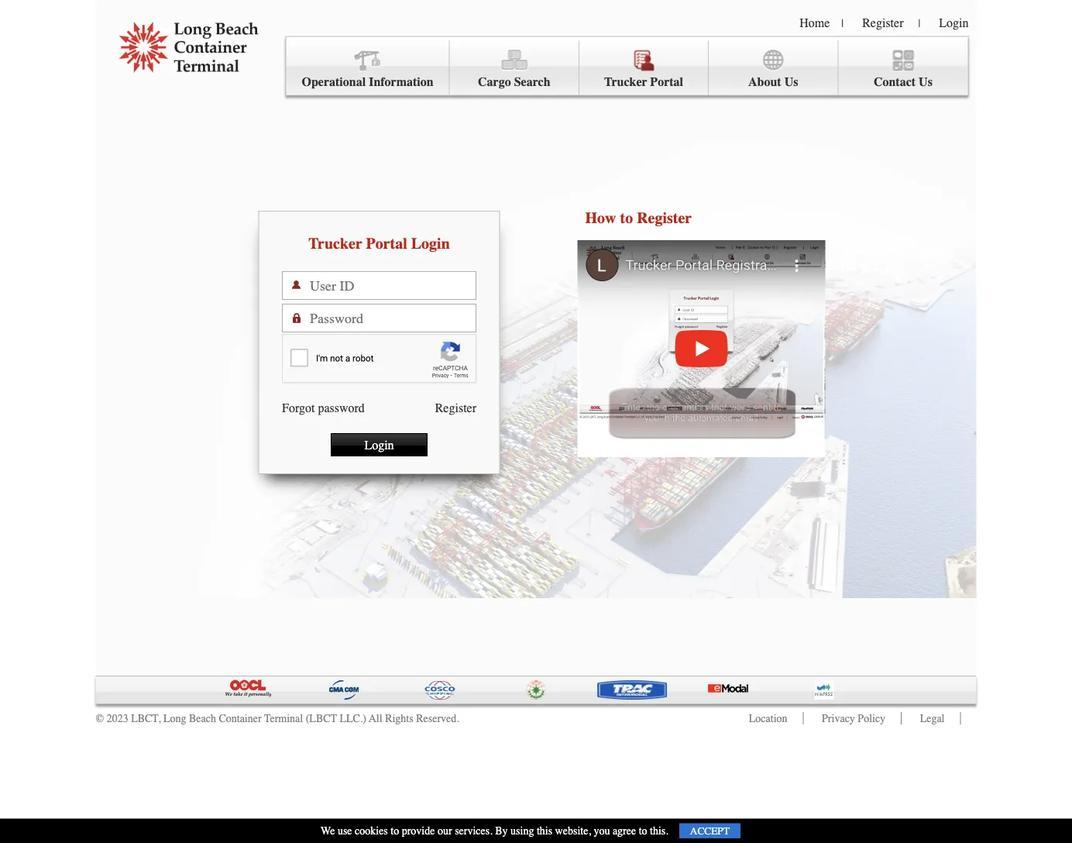 Task type: vqa. For each thing, say whether or not it's contained in the screenshot.
second Us from the right
yes



Task type: locate. For each thing, give the bounding box(es) containing it.
reserved.
[[416, 712, 459, 725]]

us right about
[[785, 75, 799, 89]]

1 vertical spatial trucker
[[309, 235, 362, 253]]

User ID text field
[[310, 272, 476, 299]]

we use cookies to provide our services. by using this website, you agree to this.
[[321, 825, 669, 837]]

trucker inside trucker portal link
[[604, 75, 648, 89]]

| right the home link
[[842, 17, 844, 29]]

2 vertical spatial register
[[435, 401, 477, 415]]

trucker portal link
[[580, 41, 709, 96]]

privacy policy link
[[822, 712, 886, 725]]

2 vertical spatial login
[[365, 438, 394, 452]]

login up user id text box
[[411, 235, 450, 253]]

use
[[338, 825, 352, 837]]

trucker for trucker portal login
[[309, 235, 362, 253]]

1 vertical spatial portal
[[366, 235, 407, 253]]

information
[[369, 75, 434, 89]]

home
[[800, 16, 830, 30]]

operational information link
[[286, 41, 450, 96]]

to right 'cookies'
[[391, 825, 399, 837]]

0 horizontal spatial |
[[842, 17, 844, 29]]

1 horizontal spatial us
[[919, 75, 933, 89]]

1 horizontal spatial trucker
[[604, 75, 648, 89]]

this.
[[650, 825, 669, 837]]

©
[[96, 712, 104, 725]]

accept
[[690, 825, 730, 837]]

login up the contact us 'link'
[[940, 16, 969, 30]]

2 horizontal spatial register
[[863, 16, 904, 30]]

to left the "this."
[[639, 825, 648, 837]]

0 horizontal spatial login
[[365, 438, 394, 452]]

privacy policy
[[822, 712, 886, 725]]

us for about us
[[785, 75, 799, 89]]

menu bar containing operational information
[[286, 36, 969, 96]]

1 horizontal spatial register link
[[863, 16, 904, 30]]

cargo search
[[478, 75, 551, 89]]

1 horizontal spatial portal
[[651, 75, 684, 89]]

2 horizontal spatial to
[[639, 825, 648, 837]]

1 | from the left
[[842, 17, 844, 29]]

2 us from the left
[[919, 75, 933, 89]]

1 vertical spatial register link
[[435, 401, 477, 415]]

0 vertical spatial register link
[[863, 16, 904, 30]]

cargo search link
[[450, 41, 580, 96]]

0 vertical spatial register
[[863, 16, 904, 30]]

policy
[[858, 712, 886, 725]]

container
[[219, 712, 262, 725]]

using
[[511, 825, 534, 837]]

login down password
[[365, 438, 394, 452]]

all
[[369, 712, 383, 725]]

2 | from the left
[[919, 17, 921, 29]]

1 vertical spatial register
[[637, 209, 692, 227]]

menu bar
[[286, 36, 969, 96]]

cookies
[[355, 825, 388, 837]]

0 vertical spatial portal
[[651, 75, 684, 89]]

0 horizontal spatial register link
[[435, 401, 477, 415]]

login for login "button"
[[365, 438, 394, 452]]

llc.)
[[340, 712, 367, 725]]

how to register
[[586, 209, 692, 227]]

operational
[[302, 75, 366, 89]]

0 horizontal spatial trucker
[[309, 235, 362, 253]]

register link
[[863, 16, 904, 30], [435, 401, 477, 415]]

1 us from the left
[[785, 75, 799, 89]]

2 horizontal spatial login
[[940, 16, 969, 30]]

legal
[[920, 712, 945, 725]]

us inside about us link
[[785, 75, 799, 89]]

website,
[[555, 825, 591, 837]]

1 vertical spatial login
[[411, 235, 450, 253]]

services.
[[455, 825, 493, 837]]

portal
[[651, 75, 684, 89], [366, 235, 407, 253]]

0 horizontal spatial us
[[785, 75, 799, 89]]

register
[[863, 16, 904, 30], [637, 209, 692, 227], [435, 401, 477, 415]]

forgot password link
[[282, 401, 365, 415]]

1 horizontal spatial register
[[637, 209, 692, 227]]

search
[[514, 75, 551, 89]]

rights
[[385, 712, 414, 725]]

(lbct
[[306, 712, 337, 725]]

0 horizontal spatial to
[[391, 825, 399, 837]]

1 horizontal spatial to
[[620, 209, 633, 227]]

contact us link
[[839, 41, 968, 96]]

|
[[842, 17, 844, 29], [919, 17, 921, 29]]

to
[[620, 209, 633, 227], [391, 825, 399, 837], [639, 825, 648, 837]]

to right how
[[620, 209, 633, 227]]

us inside the contact us 'link'
[[919, 75, 933, 89]]

lbct,
[[131, 712, 161, 725]]

login link
[[940, 16, 969, 30]]

us right 'contact'
[[919, 75, 933, 89]]

login inside "button"
[[365, 438, 394, 452]]

| left login "link"
[[919, 17, 921, 29]]

us
[[785, 75, 799, 89], [919, 75, 933, 89]]

contact us
[[874, 75, 933, 89]]

contact
[[874, 75, 916, 89]]

accept button
[[680, 823, 741, 839]]

operational information
[[302, 75, 434, 89]]

forgot
[[282, 401, 315, 415]]

1 horizontal spatial |
[[919, 17, 921, 29]]

0 vertical spatial trucker
[[604, 75, 648, 89]]

0 vertical spatial login
[[940, 16, 969, 30]]

trucker
[[604, 75, 648, 89], [309, 235, 362, 253]]

0 horizontal spatial portal
[[366, 235, 407, 253]]

login
[[940, 16, 969, 30], [411, 235, 450, 253], [365, 438, 394, 452]]

we
[[321, 825, 335, 837]]



Task type: describe. For each thing, give the bounding box(es) containing it.
provide
[[402, 825, 435, 837]]

by
[[495, 825, 508, 837]]

agree
[[613, 825, 636, 837]]

our
[[438, 825, 452, 837]]

beach
[[189, 712, 216, 725]]

terminal
[[264, 712, 303, 725]]

trucker portal login
[[309, 235, 450, 253]]

1 horizontal spatial login
[[411, 235, 450, 253]]

privacy
[[822, 712, 856, 725]]

login button
[[331, 433, 428, 456]]

login for login "link"
[[940, 16, 969, 30]]

about us link
[[709, 41, 839, 96]]

password
[[318, 401, 365, 415]]

about
[[749, 75, 782, 89]]

portal for trucker portal
[[651, 75, 684, 89]]

Password password field
[[310, 305, 476, 332]]

trucker portal
[[604, 75, 684, 89]]

home link
[[800, 16, 830, 30]]

portal for trucker portal login
[[366, 235, 407, 253]]

forgot password
[[282, 401, 365, 415]]

about us
[[749, 75, 799, 89]]

© 2023 lbct, long beach container terminal (lbct llc.) all rights reserved.
[[96, 712, 459, 725]]

location link
[[749, 712, 788, 725]]

you
[[594, 825, 610, 837]]

0 horizontal spatial register
[[435, 401, 477, 415]]

cargo
[[478, 75, 511, 89]]

us for contact us
[[919, 75, 933, 89]]

long
[[163, 712, 186, 725]]

legal link
[[920, 712, 945, 725]]

this
[[537, 825, 553, 837]]

2023
[[107, 712, 128, 725]]

trucker for trucker portal
[[604, 75, 648, 89]]

location
[[749, 712, 788, 725]]

how
[[586, 209, 617, 227]]



